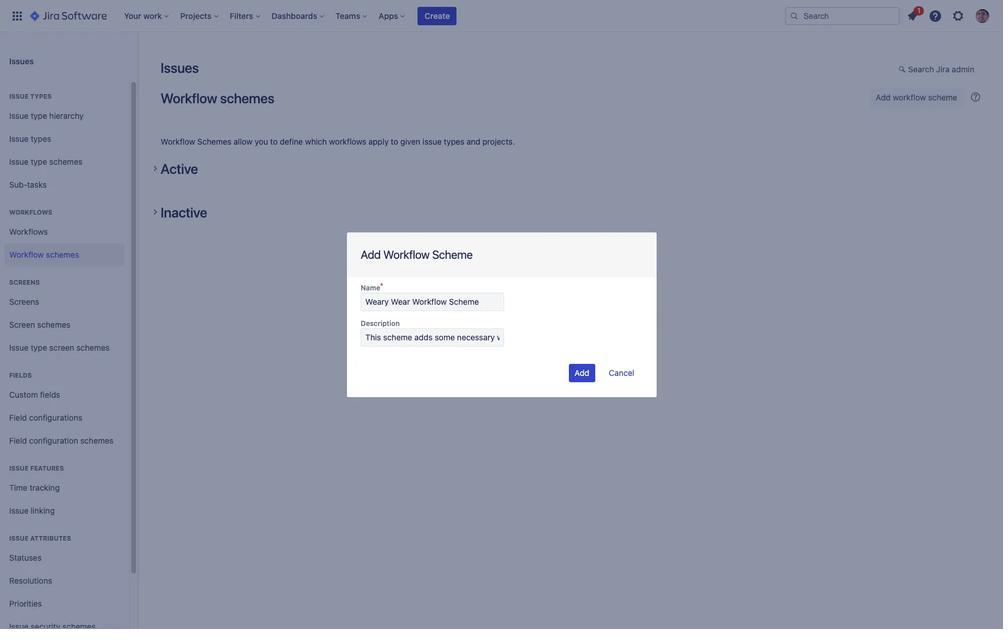 Task type: locate. For each thing, give the bounding box(es) containing it.
field configurations
[[9, 412, 82, 422]]

1 vertical spatial type
[[31, 156, 47, 166]]

issue type screen schemes link
[[5, 336, 125, 359]]

resolutions
[[9, 575, 52, 585]]

schemes
[[197, 137, 232, 146]]

configuration
[[29, 435, 78, 445]]

2 issue from the top
[[9, 111, 29, 120]]

2 field from the top
[[9, 435, 27, 445]]

and
[[467, 137, 481, 146]]

to right you
[[270, 137, 278, 146]]

1 to from the left
[[270, 137, 278, 146]]

3 issue from the top
[[9, 133, 29, 143]]

workflows inside 'link'
[[9, 226, 48, 236]]

field down custom
[[9, 412, 27, 422]]

field inside field configuration schemes link
[[9, 435, 27, 445]]

Description text field
[[361, 328, 504, 346]]

1 vertical spatial workflow schemes
[[9, 249, 79, 259]]

issue for issue types
[[9, 92, 29, 100]]

add
[[876, 92, 891, 102], [361, 248, 381, 261]]

0 horizontal spatial types
[[31, 133, 51, 143]]

1 screens from the top
[[9, 278, 40, 286]]

None submit
[[569, 364, 595, 382]]

issue
[[9, 92, 29, 100], [9, 111, 29, 120], [9, 133, 29, 143], [9, 156, 29, 166], [9, 342, 29, 352], [9, 464, 29, 472], [9, 505, 29, 515], [9, 534, 29, 542]]

screen
[[49, 342, 74, 352]]

issue inside issue types link
[[9, 133, 29, 143]]

3 type from the top
[[31, 342, 47, 352]]

issue up sub-
[[9, 156, 29, 166]]

statuses link
[[5, 546, 125, 569]]

create banner
[[0, 0, 1004, 32]]

0 vertical spatial type
[[31, 111, 47, 120]]

small image
[[899, 65, 908, 74]]

issue inside issue linking 'link'
[[9, 505, 29, 515]]

2 workflows from the top
[[9, 226, 48, 236]]

schemes up issue type screen schemes
[[37, 319, 70, 329]]

type for hierarchy
[[31, 111, 47, 120]]

search jira admin link
[[893, 61, 981, 79]]

add left workflow at the right top of the page
[[876, 92, 891, 102]]

issue down screen at the bottom left
[[9, 342, 29, 352]]

screens
[[9, 278, 40, 286], [9, 296, 39, 306]]

workflows
[[9, 208, 52, 216], [9, 226, 48, 236]]

8 issue from the top
[[9, 534, 29, 542]]

Search field
[[786, 7, 901, 25]]

fields
[[9, 371, 32, 379]]

schemes inside issue types group
[[49, 156, 83, 166]]

cancel
[[609, 368, 634, 377]]

type left screen
[[31, 342, 47, 352]]

workflow schemes up schemes in the left top of the page
[[161, 90, 275, 106]]

workflow schemes down workflows 'link'
[[9, 249, 79, 259]]

sub-tasks
[[9, 179, 47, 189]]

screens for screens link
[[9, 296, 39, 306]]

allow
[[234, 137, 253, 146]]

priorities
[[9, 598, 42, 608]]

0 vertical spatial field
[[9, 412, 27, 422]]

issue inside issue type screen schemes link
[[9, 342, 29, 352]]

fields
[[40, 389, 60, 399]]

issue up 'time'
[[9, 464, 29, 472]]

workflow down workflows 'link'
[[9, 249, 44, 259]]

workflow schemes allow you to define which workflows apply to given issue types and projects.
[[161, 137, 515, 146]]

0 vertical spatial workflows
[[9, 208, 52, 216]]

1 vertical spatial screens
[[9, 296, 39, 306]]

issue down issue types
[[9, 111, 29, 120]]

type
[[31, 111, 47, 120], [31, 156, 47, 166], [31, 342, 47, 352]]

priorities link
[[5, 592, 125, 615]]

resolutions link
[[5, 569, 125, 592]]

field inside field configurations link
[[9, 412, 27, 422]]

type for screen
[[31, 342, 47, 352]]

0 horizontal spatial workflow schemes
[[9, 249, 79, 259]]

workflows group
[[5, 196, 125, 270]]

to
[[270, 137, 278, 146], [391, 137, 399, 146]]

7 issue from the top
[[9, 505, 29, 515]]

schemes down workflows 'link'
[[46, 249, 79, 259]]

schemes inside fields group
[[80, 435, 114, 445]]

fields group
[[5, 359, 125, 456]]

0 vertical spatial workflow schemes
[[161, 90, 275, 106]]

issue left types
[[9, 92, 29, 100]]

issue down 'time'
[[9, 505, 29, 515]]

1 horizontal spatial to
[[391, 137, 399, 146]]

custom fields
[[9, 389, 60, 399]]

add for add workflow scheme
[[876, 92, 891, 102]]

add up name
[[361, 248, 381, 261]]

add workflow scheme
[[361, 248, 473, 261]]

2 screens from the top
[[9, 296, 39, 306]]

1 issue from the top
[[9, 92, 29, 100]]

1 horizontal spatial issues
[[161, 60, 199, 76]]

1 workflows from the top
[[9, 208, 52, 216]]

screen schemes
[[9, 319, 70, 329]]

issue type hierarchy
[[9, 111, 84, 120]]

admin
[[953, 64, 975, 74]]

scheme
[[432, 248, 473, 261]]

types up issue type schemes
[[31, 133, 51, 143]]

type down types
[[31, 111, 47, 120]]

time tracking
[[9, 482, 60, 492]]

types left 'and'
[[444, 137, 465, 146]]

2 vertical spatial type
[[31, 342, 47, 352]]

schemes
[[220, 90, 275, 106], [49, 156, 83, 166], [46, 249, 79, 259], [37, 319, 70, 329], [76, 342, 110, 352], [80, 435, 114, 445]]

1 vertical spatial field
[[9, 435, 27, 445]]

workflows down sub-tasks
[[9, 208, 52, 216]]

issues
[[9, 56, 34, 66], [161, 60, 199, 76]]

add workflow scheme link
[[871, 89, 964, 107]]

1 field from the top
[[9, 412, 27, 422]]

type up tasks
[[31, 156, 47, 166]]

workflows for workflows 'link'
[[9, 226, 48, 236]]

6 issue from the top
[[9, 464, 29, 472]]

issue inside issue type hierarchy link
[[9, 111, 29, 120]]

workflow inside group
[[9, 249, 44, 259]]

define
[[280, 137, 303, 146]]

schemes down field configurations link
[[80, 435, 114, 445]]

apply
[[369, 137, 389, 146]]

issue types link
[[5, 127, 125, 150]]

types
[[31, 133, 51, 143], [444, 137, 465, 146]]

workflows up workflow schemes link
[[9, 226, 48, 236]]

issue for issue features
[[9, 464, 29, 472]]

5 issue from the top
[[9, 342, 29, 352]]

0 vertical spatial add
[[876, 92, 891, 102]]

None text field
[[361, 292, 504, 311]]

time
[[9, 482, 27, 492]]

screen schemes link
[[5, 313, 125, 336]]

you
[[255, 137, 268, 146]]

issue inside issue attributes group
[[9, 534, 29, 542]]

1 type from the top
[[31, 111, 47, 120]]

issue up issue type schemes
[[9, 133, 29, 143]]

field
[[9, 412, 27, 422], [9, 435, 27, 445]]

type inside the screens group
[[31, 342, 47, 352]]

1 vertical spatial workflows
[[9, 226, 48, 236]]

0 vertical spatial screens
[[9, 278, 40, 286]]

2 type from the top
[[31, 156, 47, 166]]

active
[[161, 161, 198, 177]]

schemes down issue types link
[[49, 156, 83, 166]]

primary element
[[7, 0, 786, 32]]

workflow
[[161, 90, 217, 106], [161, 137, 195, 146], [383, 248, 430, 261], [9, 249, 44, 259]]

0 horizontal spatial add
[[361, 248, 381, 261]]

workflow
[[893, 92, 927, 102]]

to left given
[[391, 137, 399, 146]]

name
[[361, 283, 380, 292]]

1 horizontal spatial add
[[876, 92, 891, 102]]

issue
[[423, 137, 442, 146]]

workflows link
[[5, 220, 125, 243]]

workflow schemes
[[161, 90, 275, 106], [9, 249, 79, 259]]

tracking
[[30, 482, 60, 492]]

1 vertical spatial add
[[361, 248, 381, 261]]

field for field configurations
[[9, 412, 27, 422]]

4 issue from the top
[[9, 156, 29, 166]]

issue up statuses
[[9, 534, 29, 542]]

projects.
[[483, 137, 515, 146]]

0 horizontal spatial to
[[270, 137, 278, 146]]

issue inside issue type schemes link
[[9, 156, 29, 166]]

field up issue features
[[9, 435, 27, 445]]

jira software image
[[30, 9, 107, 23], [30, 9, 107, 23]]



Task type: vqa. For each thing, say whether or not it's contained in the screenshot.
the rightmost Guillermo's
no



Task type: describe. For each thing, give the bounding box(es) containing it.
cancel link
[[603, 363, 641, 381]]

issue for issue type screen schemes
[[9, 342, 29, 352]]

given
[[401, 137, 421, 146]]

custom fields link
[[5, 383, 125, 406]]

screens group
[[5, 266, 125, 363]]

field configurations link
[[5, 406, 125, 429]]

1 horizontal spatial types
[[444, 137, 465, 146]]

issue features group
[[5, 452, 125, 526]]

1 horizontal spatial workflow schemes
[[161, 90, 275, 106]]

search jira admin
[[909, 64, 975, 74]]

which
[[305, 137, 327, 146]]

workflow left scheme
[[383, 248, 430, 261]]

add for add workflow scheme
[[361, 248, 381, 261]]

issue for issue type schemes
[[9, 156, 29, 166]]

features
[[30, 464, 64, 472]]

workflow up active
[[161, 137, 195, 146]]

issue linking link
[[5, 499, 125, 522]]

screens for the screens group at left
[[9, 278, 40, 286]]

attributes
[[30, 534, 71, 542]]

workflow up schemes in the left top of the page
[[161, 90, 217, 106]]

workflows for workflows group
[[9, 208, 52, 216]]

tasks
[[27, 179, 47, 189]]

types
[[30, 92, 52, 100]]

issue type hierarchy link
[[5, 104, 125, 127]]

custom
[[9, 389, 38, 399]]

jira
[[937, 64, 950, 74]]

create button
[[418, 7, 457, 25]]

schemes up allow
[[220, 90, 275, 106]]

description
[[361, 319, 400, 327]]

screen
[[9, 319, 35, 329]]

workflows
[[329, 137, 367, 146]]

issue type schemes
[[9, 156, 83, 166]]

sub-
[[9, 179, 27, 189]]

issue attributes
[[9, 534, 71, 542]]

0 horizontal spatial issues
[[9, 56, 34, 66]]

create
[[425, 11, 450, 20]]

issue for issue type hierarchy
[[9, 111, 29, 120]]

issue for issue linking
[[9, 505, 29, 515]]

2 to from the left
[[391, 137, 399, 146]]

field configuration schemes
[[9, 435, 114, 445]]

screens link
[[5, 290, 125, 313]]

issue types
[[9, 92, 52, 100]]

statuses
[[9, 552, 42, 562]]

issue features
[[9, 464, 64, 472]]

issue types group
[[5, 80, 125, 200]]

field for field configuration schemes
[[9, 435, 27, 445]]

schemes inside 'link'
[[37, 319, 70, 329]]

issue types
[[9, 133, 51, 143]]

field configuration schemes link
[[5, 429, 125, 452]]

workflow schemes link
[[5, 243, 125, 266]]

issue attributes group
[[5, 522, 125, 629]]

search image
[[790, 11, 799, 20]]

configurations
[[29, 412, 82, 422]]

hierarchy
[[49, 111, 84, 120]]

workflow schemes inside workflows group
[[9, 249, 79, 259]]

1
[[918, 6, 921, 15]]

types inside group
[[31, 133, 51, 143]]

schemes inside workflows group
[[46, 249, 79, 259]]

time tracking link
[[5, 476, 125, 499]]

sub-tasks link
[[5, 173, 125, 196]]

type for schemes
[[31, 156, 47, 166]]

issue type schemes link
[[5, 150, 125, 173]]

inactive
[[161, 204, 207, 220]]

issue type screen schemes
[[9, 342, 110, 352]]

search
[[909, 64, 935, 74]]

issue for issue types
[[9, 133, 29, 143]]

linking
[[31, 505, 55, 515]]

issue for issue attributes
[[9, 534, 29, 542]]

add workflow scheme
[[876, 92, 958, 102]]

schemes right screen
[[76, 342, 110, 352]]

scheme
[[929, 92, 958, 102]]

issue linking
[[9, 505, 55, 515]]



